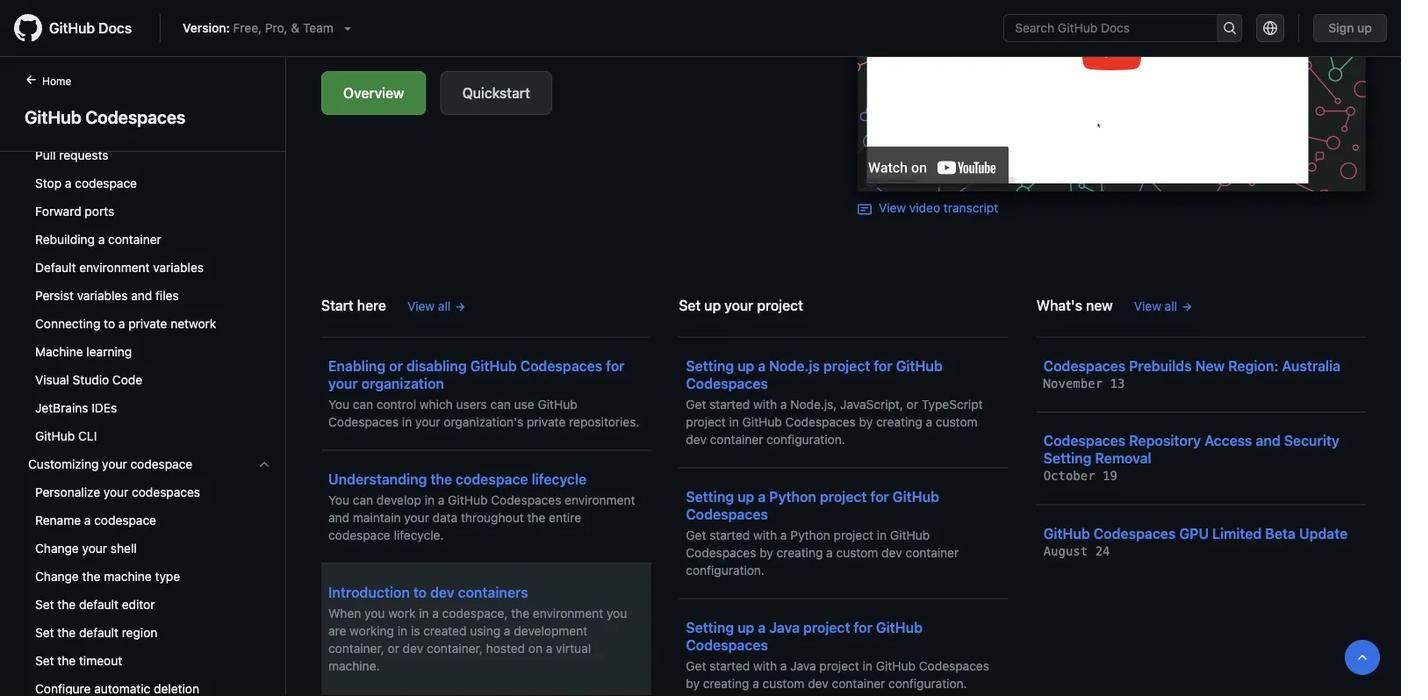 Task type: describe. For each thing, give the bounding box(es) containing it.
all for disabling
[[438, 299, 451, 313]]

view inside view video transcript link
[[879, 201, 906, 215]]

rename a codespace
[[35, 513, 156, 528]]

set for set the default editor
[[35, 598, 54, 612]]

setting for setting up a java project for github codespaces
[[686, 619, 734, 636]]

creating for java
[[703, 676, 749, 691]]

github codespaces gpu limited beta update august 24
[[1044, 525, 1348, 559]]

with for java
[[754, 659, 777, 673]]

change for change your shell
[[35, 541, 79, 556]]

environment for understanding the codespace lifecycle
[[565, 493, 635, 507]]

ides
[[92, 401, 117, 415]]

by for python
[[760, 546, 774, 560]]

set for set up your project
[[679, 297, 701, 314]]

enabling or disabling github codespaces for your organization you can control which users can use github codespaces in your organization's private repositories.
[[328, 358, 640, 429]]

to for connecting
[[104, 317, 115, 331]]

connecting
[[35, 317, 100, 331]]

setting up a node.js project for github codespaces get started with a node.js, javascript, or typescript project in github codespaces by creating a custom dev container configuration.
[[686, 358, 983, 447]]

in inside enabling or disabling github codespaces for your organization you can control which users can use github codespaces in your organization's private repositories.
[[402, 415, 412, 429]]

customizing
[[28, 457, 99, 472]]

pro,
[[265, 21, 288, 35]]

set the default region
[[35, 626, 158, 640]]

setting for setting up a python project for github codespaces
[[686, 488, 734, 505]]

set the timeout
[[35, 654, 122, 668]]

maintain
[[353, 510, 401, 525]]

1 horizontal spatial variables
[[153, 260, 204, 275]]

entire
[[549, 510, 581, 525]]

work
[[388, 606, 416, 621]]

view video transcript
[[879, 201, 999, 215]]

control
[[377, 397, 416, 412]]

change the machine type link
[[21, 563, 278, 591]]

editor
[[122, 598, 155, 612]]

disabling
[[406, 358, 467, 374]]

using
[[470, 624, 501, 638]]

up for set up your project
[[705, 297, 721, 314]]

forward ports
[[35, 204, 114, 219]]

the for set the default region
[[57, 626, 76, 640]]

what's
[[1037, 297, 1083, 314]]

ports
[[85, 204, 114, 219]]

codespaces prebuilds new region: australia november 13
[[1044, 358, 1341, 391]]

version: free, pro, & team
[[183, 21, 334, 35]]

set for set the timeout
[[35, 654, 54, 668]]

up for setting up a java project for github codespaces get started with a java project in github codespaces by creating a custom dev container configuration.
[[738, 619, 755, 636]]

persist variables and files
[[35, 288, 179, 303]]

customizing your codespace element for github codespaces link
[[14, 451, 285, 696]]

free,
[[233, 21, 262, 35]]

a inside understanding the codespace lifecycle you can develop in a github codespaces environment and maintain your data throughout the entire codespace lifecycle.
[[438, 493, 445, 507]]

repository
[[1130, 433, 1201, 449]]

team
[[303, 21, 334, 35]]

created
[[423, 624, 467, 638]]

is
[[411, 624, 420, 638]]

develop
[[377, 493, 421, 507]]

configuration. inside setting up a node.js project for github codespaces get started with a node.js, javascript, or typescript project in github codespaces by creating a custom dev container configuration.
[[767, 432, 845, 447]]

setting inside codespaces repository access and security setting removal october 19
[[1044, 450, 1092, 467]]

november 13 element
[[1044, 376, 1125, 391]]

virtual
[[556, 641, 591, 656]]

enabling
[[328, 358, 386, 374]]

in inside setting up a java project for github codespaces get started with a java project in github codespaces by creating a custom dev container configuration.
[[863, 659, 873, 673]]

use
[[514, 397, 535, 412]]

connecting to a private network link
[[21, 310, 278, 338]]

start
[[321, 297, 354, 314]]

organization
[[362, 375, 444, 392]]

set the default region link
[[21, 619, 278, 647]]

github inside github codespaces gpu limited beta update august 24
[[1044, 525, 1091, 542]]

codespace,
[[442, 606, 508, 621]]

codespaces
[[132, 485, 200, 500]]

region:
[[1229, 358, 1279, 374]]

container inside setting up a python project for github codespaces get started with a python project in github codespaces by creating a custom dev container configuration.
[[906, 546, 959, 560]]

forward
[[35, 204, 81, 219]]

codespace for stop
[[75, 176, 137, 191]]

quickstart
[[462, 85, 530, 101]]

codespaces inside understanding the codespace lifecycle you can develop in a github codespaces environment and maintain your data throughout the entire codespace lifecycle.
[[491, 493, 561, 507]]

learning
[[86, 345, 132, 359]]

region
[[122, 626, 158, 640]]

custom inside setting up a node.js project for github codespaces get started with a node.js, javascript, or typescript project in github codespaces by creating a custom dev container configuration.
[[936, 415, 978, 429]]

select language: current language is english image
[[1264, 21, 1278, 35]]

github cli
[[35, 429, 97, 443]]

limited
[[1213, 525, 1262, 542]]

rebuilding a container link
[[21, 226, 278, 254]]

dev inside setting up a java project for github codespaces get started with a java project in github codespaces by creating a custom dev container configuration.
[[808, 676, 829, 691]]

your inside dropdown button
[[102, 457, 127, 472]]

you inside understanding the codespace lifecycle you can develop in a github codespaces environment and maintain your data throughout the entire codespace lifecycle.
[[328, 493, 350, 507]]

set the timeout link
[[21, 647, 278, 675]]

when
[[328, 606, 361, 621]]

set the default editor link
[[21, 591, 278, 619]]

or inside setting up a node.js project for github codespaces get started with a node.js, javascript, or typescript project in github codespaces by creating a custom dev container configuration.
[[907, 397, 919, 412]]

lifecycle.
[[394, 528, 444, 542]]

2 you from the left
[[607, 606, 627, 621]]

organization's
[[444, 415, 524, 429]]

october 19 element
[[1044, 469, 1118, 484]]

creating for python
[[777, 546, 823, 560]]

1 vertical spatial java
[[791, 659, 816, 673]]

triangle down image
[[341, 21, 355, 35]]

default for region
[[79, 626, 118, 640]]

which
[[420, 397, 453, 412]]

up for setting up a python project for github codespaces get started with a python project in github codespaces by creating a custom dev container configuration.
[[738, 488, 755, 505]]

1 you from the left
[[365, 606, 385, 621]]

persist
[[35, 288, 74, 303]]

and inside understanding the codespace lifecycle you can develop in a github codespaces environment and maintain your data throughout the entire codespace lifecycle.
[[328, 510, 350, 525]]

get for setting up a python project for github codespaces
[[686, 528, 706, 542]]

data
[[433, 510, 458, 525]]

your inside 'link'
[[103, 485, 129, 500]]

the inside introduction to dev containers when you work in a codespace, the environment you are working in is created using a development container, or dev container, hosted on a virtual machine.
[[511, 606, 530, 621]]

throughout
[[461, 510, 524, 525]]

get for setting up a node.js project for github codespaces
[[686, 397, 706, 412]]

default for editor
[[79, 598, 118, 612]]

github cli link
[[21, 422, 278, 451]]

a inside "link"
[[84, 513, 91, 528]]

view all for what's new
[[1134, 299, 1178, 313]]

machine learning
[[35, 345, 132, 359]]

quickstart link
[[440, 71, 552, 115]]

personalize your codespaces link
[[21, 479, 278, 507]]

in inside setting up a node.js project for github codespaces get started with a node.js, javascript, or typescript project in github codespaces by creating a custom dev container configuration.
[[729, 415, 739, 429]]

up for setting up a node.js project for github codespaces get started with a node.js, javascript, or typescript project in github codespaces by creating a custom dev container configuration.
[[738, 358, 755, 374]]

rebuilding
[[35, 232, 95, 247]]

dev inside setting up a node.js project for github codespaces get started with a node.js, javascript, or typescript project in github codespaces by creating a custom dev container configuration.
[[686, 432, 707, 447]]

overview
[[343, 85, 404, 101]]

removal
[[1095, 450, 1152, 467]]

can left control
[[353, 397, 373, 412]]

the for understanding the codespace lifecycle you can develop in a github codespaces environment and maintain your data throughout the entire codespace lifecycle.
[[431, 471, 452, 488]]

visual
[[35, 373, 69, 387]]

australia
[[1282, 358, 1341, 374]]

0 vertical spatial java
[[769, 619, 800, 636]]

private inside github codespaces element
[[128, 317, 167, 331]]

setting up a python project for github codespaces get started with a python project in github codespaces by creating a custom dev container configuration.
[[686, 488, 959, 578]]

change the machine type
[[35, 569, 180, 584]]

container inside github codespaces element
[[108, 232, 161, 247]]

visual studio code link
[[21, 366, 278, 394]]

setting for setting up a node.js project for github codespaces
[[686, 358, 734, 374]]

forward ports link
[[21, 198, 278, 226]]

setting up a java project for github codespaces get started with a java project in github codespaces by creating a custom dev container configuration.
[[686, 619, 990, 691]]

sign
[[1329, 21, 1355, 35]]

sc 9kayk9 0 image
[[257, 458, 271, 472]]

default environment variables
[[35, 260, 204, 275]]

javascript,
[[841, 397, 904, 412]]

change your shell link
[[21, 535, 278, 563]]

codespace down maintain
[[328, 528, 391, 542]]

set for set the default region
[[35, 626, 54, 640]]

development
[[514, 624, 588, 638]]

to for introduction
[[413, 584, 427, 601]]

13
[[1110, 376, 1125, 391]]

jetbrains ides
[[35, 401, 117, 415]]

network
[[171, 317, 216, 331]]

with for node.js
[[754, 397, 777, 412]]

understanding the codespace lifecycle you can develop in a github codespaces environment and maintain your data throughout the entire codespace lifecycle.
[[328, 471, 635, 542]]

access
[[1205, 433, 1253, 449]]



Task type: locate. For each thing, give the bounding box(es) containing it.
overview link
[[321, 71, 426, 115]]

started for setting up a java project for github codespaces
[[710, 659, 750, 673]]

configuration. for java
[[889, 676, 967, 691]]

rename
[[35, 513, 81, 528]]

you
[[365, 606, 385, 621], [607, 606, 627, 621]]

0 horizontal spatial all
[[438, 299, 451, 313]]

codespace inside rename a codespace "link"
[[94, 513, 156, 528]]

private inside enabling or disabling github codespaces for your organization you can control which users can use github codespaces in your organization's private repositories.
[[527, 415, 566, 429]]

up inside setting up a java project for github codespaces get started with a java project in github codespaces by creating a custom dev container configuration.
[[738, 619, 755, 636]]

change for change the machine type
[[35, 569, 79, 584]]

introduction to dev containers when you work in a codespace, the environment you are working in is created using a development container, or dev container, hosted on a virtual machine.
[[328, 584, 627, 673]]

environment for introduction to dev containers
[[533, 606, 603, 621]]

all
[[438, 299, 451, 313], [1165, 299, 1178, 313]]

view for enabling or disabling github codespaces for your organization
[[407, 299, 435, 313]]

1 default from the top
[[79, 598, 118, 612]]

custom inside setting up a java project for github codespaces get started with a java project in github codespaces by creating a custom dev container configuration.
[[763, 676, 805, 691]]

tooltip
[[1345, 640, 1380, 675]]

codespace up 'ports'
[[75, 176, 137, 191]]

started inside setting up a python project for github codespaces get started with a python project in github codespaces by creating a custom dev container configuration.
[[710, 528, 750, 542]]

container inside setting up a java project for github codespaces get started with a java project in github codespaces by creating a custom dev container configuration.
[[832, 676, 885, 691]]

environment up persist variables and files
[[79, 260, 150, 275]]

view all link up "prebuilds"
[[1134, 297, 1193, 315]]

container inside setting up a node.js project for github codespaces get started with a node.js, javascript, or typescript project in github codespaces by creating a custom dev container configuration.
[[710, 432, 763, 447]]

codespace for customizing
[[130, 457, 193, 472]]

and left maintain
[[328, 510, 350, 525]]

1 with from the top
[[754, 397, 777, 412]]

transcript
[[944, 201, 999, 215]]

0 vertical spatial and
[[131, 288, 152, 303]]

codespace inside customizing your codespace dropdown button
[[130, 457, 193, 472]]

machine learning link
[[21, 338, 278, 366]]

container
[[108, 232, 161, 247], [710, 432, 763, 447], [906, 546, 959, 560], [832, 676, 885, 691]]

customizing your codespace element for stop a codespace link
[[14, 479, 285, 696]]

codespace up shell
[[94, 513, 156, 528]]

with inside setting up a node.js project for github codespaces get started with a node.js, javascript, or typescript project in github codespaces by creating a custom dev container configuration.
[[754, 397, 777, 412]]

by inside setting up a java project for github codespaces get started with a java project in github codespaces by creating a custom dev container configuration.
[[686, 676, 700, 691]]

1 horizontal spatial view all
[[1134, 299, 1178, 313]]

1 you from the top
[[328, 397, 350, 412]]

customizing your codespace
[[28, 457, 193, 472]]

1 vertical spatial python
[[791, 528, 831, 542]]

0 horizontal spatial and
[[131, 288, 152, 303]]

2 horizontal spatial configuration.
[[889, 676, 967, 691]]

0 horizontal spatial view all
[[407, 299, 451, 313]]

set inside the 'set the default region' link
[[35, 626, 54, 640]]

started inside setting up a java project for github codespaces get started with a java project in github codespaces by creating a custom dev container configuration.
[[710, 659, 750, 673]]

codespaces repository access and security setting removal october 19
[[1044, 433, 1340, 484]]

view
[[879, 201, 906, 215], [407, 299, 435, 313], [1134, 299, 1162, 313]]

2 vertical spatial creating
[[703, 676, 749, 691]]

update
[[1300, 525, 1348, 542]]

for inside enabling or disabling github codespaces for your organization you can control which users can use github codespaces in your organization's private repositories.
[[606, 358, 625, 374]]

october
[[1044, 469, 1096, 484]]

2 vertical spatial with
[[754, 659, 777, 673]]

1 get from the top
[[686, 397, 706, 412]]

variables
[[153, 260, 204, 275], [77, 288, 128, 303]]

get
[[686, 397, 706, 412], [686, 528, 706, 542], [686, 659, 706, 673]]

stop a codespace
[[35, 176, 137, 191]]

2 horizontal spatial and
[[1256, 433, 1281, 449]]

or inside enabling or disabling github codespaces for your organization you can control which users can use github codespaces in your organization's private repositories.
[[389, 358, 403, 374]]

personalize
[[35, 485, 100, 500]]

2 horizontal spatial creating
[[876, 415, 923, 429]]

1 vertical spatial default
[[79, 626, 118, 640]]

1 horizontal spatial you
[[607, 606, 627, 621]]

2 vertical spatial get
[[686, 659, 706, 673]]

view all link up disabling
[[407, 297, 466, 315]]

to inside connecting to a private network link
[[104, 317, 115, 331]]

jetbrains
[[35, 401, 88, 415]]

0 horizontal spatial by
[[686, 676, 700, 691]]

1 horizontal spatial all
[[1165, 299, 1178, 313]]

custom for setting up a python project for github codespaces
[[836, 546, 878, 560]]

1 horizontal spatial and
[[328, 510, 350, 525]]

customizing your codespace element containing customizing your codespace
[[14, 451, 285, 696]]

1 horizontal spatial custom
[[836, 546, 878, 560]]

for inside setting up a python project for github codespaces get started with a python project in github codespaces by creating a custom dev container configuration.
[[871, 488, 889, 505]]

cli
[[78, 429, 97, 443]]

1 view all link from the left
[[407, 297, 466, 315]]

1 vertical spatial variables
[[77, 288, 128, 303]]

2 vertical spatial or
[[388, 641, 399, 656]]

the up the set the default editor
[[82, 569, 100, 584]]

working
[[350, 624, 394, 638]]

setting
[[686, 358, 734, 374], [1044, 450, 1092, 467], [686, 488, 734, 505], [686, 619, 734, 636]]

1 all from the left
[[438, 299, 451, 313]]

change down change your shell
[[35, 569, 79, 584]]

node.js,
[[791, 397, 837, 412]]

1 horizontal spatial view all link
[[1134, 297, 1193, 315]]

up
[[1358, 21, 1373, 35], [705, 297, 721, 314], [738, 358, 755, 374], [738, 488, 755, 505], [738, 619, 755, 636]]

get inside setting up a node.js project for github codespaces get started with a node.js, javascript, or typescript project in github codespaces by creating a custom dev container configuration.
[[686, 397, 706, 412]]

python
[[769, 488, 817, 505], [791, 528, 831, 542]]

setting inside setting up a python project for github codespaces get started with a python project in github codespaces by creating a custom dev container configuration.
[[686, 488, 734, 505]]

3 with from the top
[[754, 659, 777, 673]]

environment inside github codespaces element
[[79, 260, 150, 275]]

get inside setting up a python project for github codespaces get started with a python project in github codespaces by creating a custom dev container configuration.
[[686, 528, 706, 542]]

1 horizontal spatial to
[[413, 584, 427, 601]]

node.js
[[769, 358, 820, 374]]

default up timeout
[[79, 626, 118, 640]]

up for sign up
[[1358, 21, 1373, 35]]

0 horizontal spatial to
[[104, 317, 115, 331]]

1 vertical spatial get
[[686, 528, 706, 542]]

2 with from the top
[[754, 528, 777, 542]]

the for set the default editor
[[57, 598, 76, 612]]

2 vertical spatial custom
[[763, 676, 805, 691]]

started for setting up a python project for github codespaces
[[710, 528, 750, 542]]

container, down created
[[427, 641, 483, 656]]

with for python
[[754, 528, 777, 542]]

0 vertical spatial python
[[769, 488, 817, 505]]

and right 'access'
[[1256, 433, 1281, 449]]

0 vertical spatial with
[[754, 397, 777, 412]]

2 horizontal spatial by
[[859, 415, 873, 429]]

1 vertical spatial with
[[754, 528, 777, 542]]

the down "containers"
[[511, 606, 530, 621]]

private
[[128, 317, 167, 331], [527, 415, 566, 429]]

new
[[1196, 358, 1225, 374]]

started for setting up a node.js project for github codespaces
[[710, 397, 750, 412]]

view all link for what's new
[[1134, 297, 1193, 315]]

set up your project
[[679, 297, 803, 314]]

users
[[456, 397, 487, 412]]

default up set the default region
[[79, 598, 118, 612]]

0 vertical spatial custom
[[936, 415, 978, 429]]

to up 'work'
[[413, 584, 427, 601]]

set inside set the default editor link
[[35, 598, 54, 612]]

docs
[[99, 20, 132, 36]]

codespace
[[75, 176, 137, 191], [130, 457, 193, 472], [456, 471, 528, 488], [94, 513, 156, 528], [328, 528, 391, 542]]

understanding
[[328, 471, 427, 488]]

pull requests link
[[21, 141, 278, 169]]

container,
[[328, 641, 384, 656], [427, 641, 483, 656]]

configuration. inside setting up a java project for github codespaces get started with a java project in github codespaces by creating a custom dev container configuration.
[[889, 676, 967, 691]]

you down understanding
[[328, 493, 350, 507]]

you down enabling
[[328, 397, 350, 412]]

stop
[[35, 176, 62, 191]]

2 vertical spatial environment
[[533, 606, 603, 621]]

codespace for rename
[[94, 513, 156, 528]]

0 vertical spatial by
[[859, 415, 873, 429]]

view right link icon
[[879, 201, 906, 215]]

in inside setting up a python project for github codespaces get started with a python project in github codespaces by creating a custom dev container configuration.
[[877, 528, 887, 542]]

custom for setting up a java project for github codespaces
[[763, 676, 805, 691]]

the up data
[[431, 471, 452, 488]]

for inside setting up a node.js project for github codespaces get started with a node.js, javascript, or typescript project in github codespaces by creating a custom dev container configuration.
[[874, 358, 893, 374]]

1 vertical spatial custom
[[836, 546, 878, 560]]

by inside setting up a python project for github codespaces get started with a python project in github codespaces by creating a custom dev container configuration.
[[760, 546, 774, 560]]

and inside codespaces repository access and security setting removal october 19
[[1256, 433, 1281, 449]]

2 container, from the left
[[427, 641, 483, 656]]

2 vertical spatial configuration.
[[889, 676, 967, 691]]

0 horizontal spatial configuration.
[[686, 563, 765, 578]]

connecting to a private network
[[35, 317, 216, 331]]

1 customizing your codespace element from the top
[[14, 451, 285, 696]]

0 vertical spatial default
[[79, 598, 118, 612]]

0 vertical spatial you
[[328, 397, 350, 412]]

your inside understanding the codespace lifecycle you can develop in a github codespaces environment and maintain your data throughout the entire codespace lifecycle.
[[404, 510, 429, 525]]

started inside setting up a node.js project for github codespaces get started with a node.js, javascript, or typescript project in github codespaces by creating a custom dev container configuration.
[[710, 397, 750, 412]]

scroll to top image
[[1356, 651, 1370, 665]]

in inside understanding the codespace lifecycle you can develop in a github codespaces environment and maintain your data throughout the entire codespace lifecycle.
[[425, 493, 435, 507]]

1 change from the top
[[35, 541, 79, 556]]

2 vertical spatial started
[[710, 659, 750, 673]]

custom inside setting up a python project for github codespaces get started with a python project in github codespaces by creating a custom dev container configuration.
[[836, 546, 878, 560]]

personalize your codespaces
[[35, 485, 200, 500]]

configuration. inside setting up a python project for github codespaces get started with a python project in github codespaces by creating a custom dev container configuration.
[[686, 563, 765, 578]]

prebuilds
[[1130, 358, 1192, 374]]

view all right new
[[1134, 299, 1178, 313]]

codespaces inside codespaces prebuilds new region: australia november 13
[[1044, 358, 1126, 374]]

&
[[291, 21, 300, 35]]

2 vertical spatial and
[[328, 510, 350, 525]]

Search GitHub Docs search field
[[1005, 15, 1217, 41]]

by inside setting up a node.js project for github codespaces get started with a node.js, javascript, or typescript project in github codespaces by creating a custom dev container configuration.
[[859, 415, 873, 429]]

and inside github codespaces element
[[131, 288, 152, 303]]

or up organization
[[389, 358, 403, 374]]

video
[[910, 201, 941, 215]]

2 you from the top
[[328, 493, 350, 507]]

repositories.
[[569, 415, 640, 429]]

start here
[[321, 297, 386, 314]]

up inside setting up a node.js project for github codespaces get started with a node.js, javascript, or typescript project in github codespaces by creating a custom dev container configuration.
[[738, 358, 755, 374]]

github inside understanding the codespace lifecycle you can develop in a github codespaces environment and maintain your data throughout the entire codespace lifecycle.
[[448, 493, 488, 507]]

new
[[1086, 297, 1113, 314]]

0 vertical spatial or
[[389, 358, 403, 374]]

None search field
[[1004, 14, 1243, 42]]

0 vertical spatial get
[[686, 397, 706, 412]]

0 vertical spatial creating
[[876, 415, 923, 429]]

2 vertical spatial by
[[686, 676, 700, 691]]

sign up
[[1329, 21, 1373, 35]]

0 vertical spatial variables
[[153, 260, 204, 275]]

or inside introduction to dev containers when you work in a codespace, the environment you are working in is created using a development container, or dev container, hosted on a virtual machine.
[[388, 641, 399, 656]]

2 view all link from the left
[[1134, 297, 1193, 315]]

1 vertical spatial and
[[1256, 433, 1281, 449]]

1 vertical spatial change
[[35, 569, 79, 584]]

for for enabling or disabling github codespaces for your organization
[[606, 358, 625, 374]]

configuration. for python
[[686, 563, 765, 578]]

the for change the machine type
[[82, 569, 100, 584]]

1 vertical spatial private
[[527, 415, 566, 429]]

the left 'entire'
[[527, 510, 546, 525]]

security
[[1284, 433, 1340, 449]]

typescript
[[922, 397, 983, 412]]

august
[[1044, 544, 1088, 559]]

1 vertical spatial by
[[760, 546, 774, 560]]

all for new
[[1165, 299, 1178, 313]]

2 all from the left
[[1165, 299, 1178, 313]]

creating inside setting up a node.js project for github codespaces get started with a node.js, javascript, or typescript project in github codespaces by creating a custom dev container configuration.
[[876, 415, 923, 429]]

0 vertical spatial started
[[710, 397, 750, 412]]

0 vertical spatial change
[[35, 541, 79, 556]]

view right new
[[1134, 299, 1162, 313]]

or left typescript
[[907, 397, 919, 412]]

environment inside understanding the codespace lifecycle you can develop in a github codespaces environment and maintain your data throughout the entire codespace lifecycle.
[[565, 493, 635, 507]]

can up maintain
[[353, 493, 373, 507]]

1 container, from the left
[[328, 641, 384, 656]]

1 horizontal spatial creating
[[777, 546, 823, 560]]

codespaces inside github codespaces gpu limited beta update august 24
[[1094, 525, 1176, 542]]

creating inside setting up a java project for github codespaces get started with a java project in github codespaces by creating a custom dev container configuration.
[[703, 676, 749, 691]]

for for setting up a java project for github codespaces
[[854, 619, 873, 636]]

machine.
[[328, 659, 380, 673]]

jetbrains ides link
[[21, 394, 278, 422]]

you inside enabling or disabling github codespaces for your organization you can control which users can use github codespaces in your organization's private repositories.
[[328, 397, 350, 412]]

set the default editor
[[35, 598, 155, 612]]

0 horizontal spatial you
[[365, 606, 385, 621]]

1 horizontal spatial configuration.
[[767, 432, 845, 447]]

link image
[[858, 202, 872, 216]]

0 vertical spatial configuration.
[[767, 432, 845, 447]]

get for setting up a java project for github codespaces
[[686, 659, 706, 673]]

1 vertical spatial started
[[710, 528, 750, 542]]

0 horizontal spatial variables
[[77, 288, 128, 303]]

1 vertical spatial to
[[413, 584, 427, 601]]

are
[[328, 624, 346, 638]]

to inside introduction to dev containers when you work in a codespace, the environment you are working in is created using a development container, or dev container, hosted on a virtual machine.
[[413, 584, 427, 601]]

2 customizing your codespace element from the top
[[14, 479, 285, 696]]

view for codespaces prebuilds new region: australia
[[1134, 299, 1162, 313]]

set inside set the timeout link
[[35, 654, 54, 668]]

for for setting up a node.js project for github codespaces
[[874, 358, 893, 374]]

2 default from the top
[[79, 626, 118, 640]]

0 horizontal spatial view
[[407, 299, 435, 313]]

can inside understanding the codespace lifecycle you can develop in a github codespaces environment and maintain your data throughout the entire codespace lifecycle.
[[353, 493, 373, 507]]

for for setting up a python project for github codespaces
[[871, 488, 889, 505]]

1 vertical spatial creating
[[777, 546, 823, 560]]

all up disabling
[[438, 299, 451, 313]]

codespace inside stop a codespace link
[[75, 176, 137, 191]]

codespace up throughout
[[456, 471, 528, 488]]

view all link
[[407, 297, 466, 315], [1134, 297, 1193, 315]]

up inside setting up a python project for github codespaces get started with a python project in github codespaces by creating a custom dev container configuration.
[[738, 488, 755, 505]]

november
[[1044, 376, 1103, 391]]

codespace up "codespaces"
[[130, 457, 193, 472]]

creating inside setting up a python project for github codespaces get started with a python project in github codespaces by creating a custom dev container configuration.
[[777, 546, 823, 560]]

1 horizontal spatial view
[[879, 201, 906, 215]]

get inside setting up a java project for github codespaces get started with a java project in github codespaces by creating a custom dev container configuration.
[[686, 659, 706, 673]]

with inside setting up a java project for github codespaces get started with a java project in github codespaces by creating a custom dev container configuration.
[[754, 659, 777, 673]]

you
[[328, 397, 350, 412], [328, 493, 350, 507]]

the up set the default region
[[57, 598, 76, 612]]

august 24 element
[[1044, 544, 1110, 559]]

for inside setting up a java project for github codespaces get started with a java project in github codespaces by creating a custom dev container configuration.
[[854, 619, 873, 636]]

setting inside setting up a java project for github codespaces get started with a java project in github codespaces by creating a custom dev container configuration.
[[686, 619, 734, 636]]

customizing your codespace element
[[14, 451, 285, 696], [14, 479, 285, 696]]

setting inside setting up a node.js project for github codespaces get started with a node.js, javascript, or typescript project in github codespaces by creating a custom dev container configuration.
[[686, 358, 734, 374]]

1 vertical spatial you
[[328, 493, 350, 507]]

0 horizontal spatial custom
[[763, 676, 805, 691]]

github codespaces
[[25, 106, 186, 127]]

dev inside setting up a python project for github codespaces get started with a python project in github codespaces by creating a custom dev container configuration.
[[882, 546, 903, 560]]

0 vertical spatial environment
[[79, 260, 150, 275]]

lifecycle
[[532, 471, 587, 488]]

can left "use"
[[491, 397, 511, 412]]

0 vertical spatial private
[[128, 317, 167, 331]]

pull
[[35, 148, 56, 162]]

change your shell
[[35, 541, 137, 556]]

sign up link
[[1314, 14, 1388, 42]]

customizing your codespace element containing personalize your codespaces
[[14, 479, 285, 696]]

private down "use"
[[527, 415, 566, 429]]

environment inside introduction to dev containers when you work in a codespace, the environment you are working in is created using a development container, or dev container, hosted on a virtual machine.
[[533, 606, 603, 621]]

files
[[155, 288, 179, 303]]

the up "set the timeout"
[[57, 626, 76, 640]]

1 horizontal spatial private
[[527, 415, 566, 429]]

2 started from the top
[[710, 528, 750, 542]]

default environment variables link
[[21, 254, 278, 282]]

custom
[[936, 415, 978, 429], [836, 546, 878, 560], [763, 676, 805, 691]]

introduction
[[328, 584, 410, 601]]

1 horizontal spatial by
[[760, 546, 774, 560]]

3 started from the top
[[710, 659, 750, 673]]

or down working
[[388, 641, 399, 656]]

1 vertical spatial environment
[[565, 493, 635, 507]]

2 change from the top
[[35, 569, 79, 584]]

container, up machine.
[[328, 641, 384, 656]]

3 get from the top
[[686, 659, 706, 673]]

0 horizontal spatial private
[[128, 317, 167, 331]]

codespace for understanding
[[456, 471, 528, 488]]

1 horizontal spatial container,
[[427, 641, 483, 656]]

2 horizontal spatial view
[[1134, 299, 1162, 313]]

beta
[[1266, 525, 1296, 542]]

variables up files
[[153, 260, 204, 275]]

search image
[[1223, 21, 1237, 35]]

with inside setting up a python project for github codespaces get started with a python project in github codespaces by creating a custom dev container configuration.
[[754, 528, 777, 542]]

the for set the timeout
[[57, 654, 76, 668]]

view all for start here
[[407, 299, 451, 313]]

gpu
[[1180, 525, 1209, 542]]

2 view all from the left
[[1134, 299, 1178, 313]]

the left timeout
[[57, 654, 76, 668]]

environment up development
[[533, 606, 603, 621]]

1 vertical spatial or
[[907, 397, 919, 412]]

view all right here
[[407, 299, 451, 313]]

the
[[431, 471, 452, 488], [527, 510, 546, 525], [82, 569, 100, 584], [57, 598, 76, 612], [511, 606, 530, 621], [57, 626, 76, 640], [57, 654, 76, 668]]

2 get from the top
[[686, 528, 706, 542]]

private down persist variables and files link on the top of page
[[128, 317, 167, 331]]

creating
[[876, 415, 923, 429], [777, 546, 823, 560], [703, 676, 749, 691]]

to up learning
[[104, 317, 115, 331]]

2 horizontal spatial custom
[[936, 415, 978, 429]]

what's new
[[1037, 297, 1113, 314]]

0 horizontal spatial view all link
[[407, 297, 466, 315]]

shell
[[111, 541, 137, 556]]

github codespaces element
[[0, 0, 286, 696]]

persist variables and files link
[[21, 282, 278, 310]]

view all link for start here
[[407, 297, 466, 315]]

0 vertical spatial to
[[104, 317, 115, 331]]

environment up 'entire'
[[565, 493, 635, 507]]

change down rename
[[35, 541, 79, 556]]

by for java
[[686, 676, 700, 691]]

1 view all from the left
[[407, 299, 451, 313]]

1 started from the top
[[710, 397, 750, 412]]

view right here
[[407, 299, 435, 313]]

and left files
[[131, 288, 152, 303]]

codespaces inside codespaces repository access and security setting removal october 19
[[1044, 433, 1126, 449]]

github docs
[[49, 20, 132, 36]]

0 horizontal spatial container,
[[328, 641, 384, 656]]

your
[[725, 297, 754, 314], [328, 375, 358, 392], [415, 415, 440, 429], [102, 457, 127, 472], [103, 485, 129, 500], [404, 510, 429, 525], [82, 541, 107, 556]]

19
[[1103, 469, 1118, 484]]

variables down "default environment variables"
[[77, 288, 128, 303]]

0 horizontal spatial creating
[[703, 676, 749, 691]]

with
[[754, 397, 777, 412], [754, 528, 777, 542], [754, 659, 777, 673]]

1 vertical spatial configuration.
[[686, 563, 765, 578]]

all up "prebuilds"
[[1165, 299, 1178, 313]]



Task type: vqa. For each thing, say whether or not it's contained in the screenshot.
access.
no



